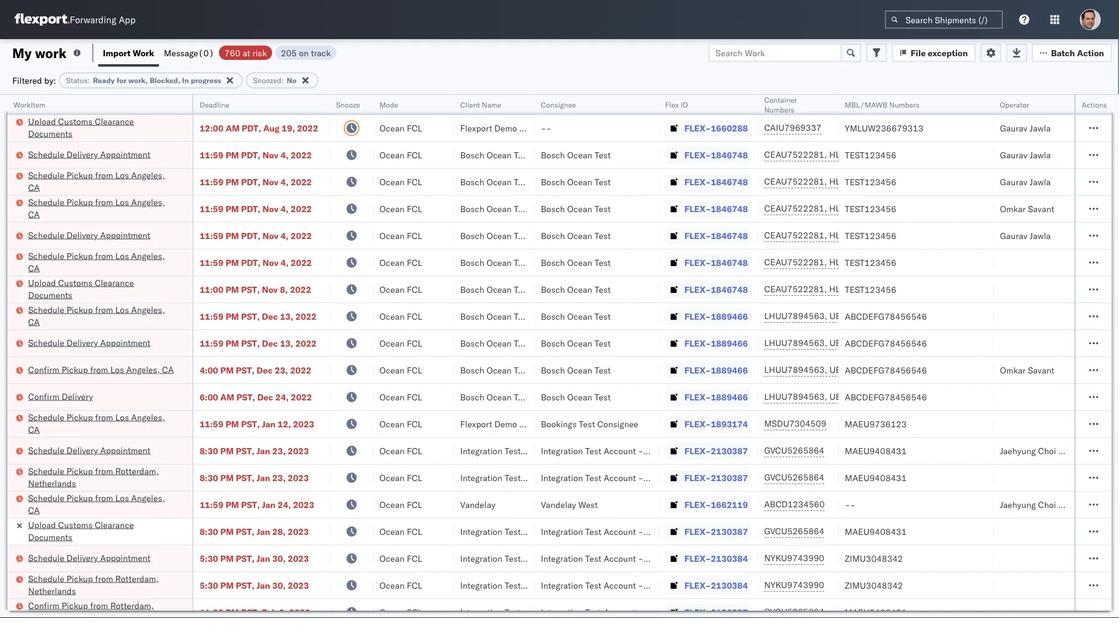 Task type: locate. For each thing, give the bounding box(es) containing it.
2 savant from the top
[[1028, 365, 1054, 375]]

ca inside button
[[162, 364, 174, 375]]

18 fcl from the top
[[407, 580, 422, 591]]

hlxu6269489, for upload customs clearance documents button related to 11:00 pm pst, nov 8, 2022
[[829, 284, 892, 294]]

1 vertical spatial schedule pickup from rotterdam, netherlands
[[28, 573, 159, 596]]

12 ocean fcl from the top
[[380, 419, 422, 429]]

pickup for 5:30 pm pst, jan 30, 2023 schedule pickup from rotterdam, netherlands button
[[67, 573, 93, 584]]

5:30 pm pst, jan 30, 2023 down 8:30 pm pst, jan 28, 2023
[[200, 553, 309, 564]]

1 vertical spatial customs
[[58, 277, 92, 288]]

2130384
[[711, 553, 748, 564], [711, 580, 748, 591]]

import
[[103, 47, 131, 58]]

2 upload customs clearance documents button from the top
[[28, 277, 176, 302]]

2 vandelay from the left
[[541, 499, 576, 510]]

feb
[[262, 607, 277, 618]]

ca
[[28, 182, 40, 193], [28, 209, 40, 220], [28, 263, 40, 273], [28, 316, 40, 327], [162, 364, 174, 375], [28, 424, 40, 435], [28, 505, 40, 516]]

flex-1662119
[[684, 499, 748, 510]]

8:30 pm pst, jan 23, 2023 up '11:59 pm pst, jan 24, 2023'
[[200, 472, 309, 483]]

pst, down '11:59 pm pst, jan 24, 2023'
[[236, 526, 254, 537]]

19 fcl from the top
[[407, 607, 422, 618]]

11:59 pm pst, dec 13, 2022 up 4:00 pm pst, dec 23, 2022
[[200, 338, 317, 349]]

angeles, for second schedule pickup from los angeles, ca button
[[131, 197, 165, 207]]

ca for fourth schedule pickup from los angeles, ca button from the bottom
[[28, 263, 40, 273]]

2022
[[297, 123, 318, 133], [291, 150, 312, 160], [291, 176, 312, 187], [291, 203, 312, 214], [291, 230, 312, 241], [291, 257, 312, 268], [290, 284, 311, 295], [295, 311, 317, 322], [295, 338, 317, 349], [290, 365, 311, 375], [291, 392, 312, 402]]

2 hlxu6269489, from the top
[[829, 176, 892, 187]]

pm
[[226, 150, 239, 160], [226, 176, 239, 187], [226, 203, 239, 214], [226, 230, 239, 241], [226, 257, 239, 268], [226, 284, 239, 295], [226, 311, 239, 322], [226, 338, 239, 349], [220, 365, 234, 375], [226, 419, 239, 429], [220, 446, 234, 456], [220, 472, 234, 483], [226, 499, 239, 510], [220, 526, 234, 537], [220, 553, 234, 564], [220, 580, 234, 591], [226, 607, 239, 618]]

0 vertical spatial savant
[[1028, 203, 1054, 214]]

1 vertical spatial flexport
[[460, 419, 492, 429]]

2023 down 12,
[[288, 446, 309, 456]]

0 vertical spatial flexport demo consignee
[[460, 123, 560, 133]]

from
[[95, 170, 113, 180], [95, 197, 113, 207], [95, 250, 113, 261], [95, 304, 113, 315], [90, 364, 108, 375], [95, 412, 113, 423], [95, 466, 113, 476], [95, 493, 113, 503], [95, 573, 113, 584], [90, 600, 108, 611]]

11:59 for fourth schedule pickup from los angeles, ca button from the bottom
[[200, 257, 223, 268]]

1 vertical spatial savant
[[1028, 365, 1054, 375]]

3 lagerfeld from the top
[[664, 526, 700, 537]]

1 vertical spatial flexport demo consignee
[[460, 419, 560, 429]]

ceau7522281,
[[764, 149, 827, 160], [764, 176, 827, 187], [764, 203, 827, 214], [764, 230, 827, 241], [764, 257, 827, 268], [764, 284, 827, 294]]

2 vertical spatial documents
[[28, 532, 72, 542]]

pickup for confirm pickup from los angeles, ca button
[[62, 364, 88, 375]]

pickup for fourth schedule pickup from los angeles, ca button from the bottom
[[67, 250, 93, 261]]

pst, left the feb
[[241, 607, 260, 618]]

resize handle column header for client name
[[520, 95, 535, 618]]

flexport demo consignee for bookings
[[460, 419, 560, 429]]

6 hlxu6269489, from the top
[[829, 284, 892, 294]]

11 schedule from the top
[[28, 493, 64, 503]]

2 vertical spatial customs
[[58, 519, 92, 530]]

dec up 6:00 am pst, dec 24, 2022
[[257, 365, 273, 375]]

netherlands inside confirm pickup from rotterdam, netherlands
[[28, 612, 76, 618]]

delivery for 5th schedule delivery appointment "button" from the bottom
[[67, 149, 98, 160]]

1 fcl from the top
[[407, 123, 422, 133]]

Search Work text field
[[708, 44, 842, 62]]

schedule pickup from rotterdam, netherlands
[[28, 466, 159, 489], [28, 573, 159, 596]]

5:30 pm pst, jan 30, 2023 for schedule delivery appointment
[[200, 553, 309, 564]]

2 schedule pickup from rotterdam, netherlands link from the top
[[28, 573, 176, 597]]

1 2130384 from the top
[[711, 553, 748, 564]]

0 vertical spatial schedule pickup from rotterdam, netherlands button
[[28, 465, 176, 491]]

confirm inside confirm pickup from rotterdam, netherlands
[[28, 600, 59, 611]]

1 vertical spatial confirm
[[28, 391, 59, 402]]

ocean fcl for 6th schedule pickup from los angeles, ca button from the top
[[380, 499, 422, 510]]

3 flex-1889466 from the top
[[684, 365, 748, 375]]

0 vertical spatial 8:30
[[200, 446, 218, 456]]

los inside confirm pickup from los angeles, ca link
[[110, 364, 124, 375]]

2 1889466 from the top
[[711, 338, 748, 349]]

on
[[299, 47, 309, 58]]

1 zimu3048342 from the top
[[845, 553, 903, 564]]

3 customs from the top
[[58, 519, 92, 530]]

1 horizontal spatial :
[[281, 76, 284, 85]]

pst, for confirm pickup from rotterdam, netherlands button
[[241, 607, 260, 618]]

3 test123456 from the top
[[845, 203, 896, 214]]

24, for 2022
[[275, 392, 289, 402]]

30, up the 2,
[[272, 580, 286, 591]]

upload customs clearance documents button
[[28, 115, 176, 141], [28, 277, 176, 302]]

jan for 8:30 pm pst, jan 23, 2023 schedule pickup from rotterdam, netherlands button
[[257, 472, 270, 483]]

flex-1846748
[[684, 150, 748, 160], [684, 176, 748, 187], [684, 203, 748, 214], [684, 230, 748, 241], [684, 257, 748, 268], [684, 284, 748, 295]]

flex-1662119 button
[[665, 496, 750, 513], [665, 496, 750, 513]]

numbers inside container numbers
[[764, 105, 794, 114]]

28,
[[272, 526, 286, 537]]

1 vertical spatial omkar savant
[[1000, 365, 1054, 375]]

1 vertical spatial nyku9743990
[[764, 580, 824, 590]]

8:30 up '11:59 pm pst, jan 24, 2023'
[[200, 472, 218, 483]]

2 schedule delivery appointment link from the top
[[28, 229, 150, 241]]

-- down consignee button
[[541, 123, 551, 133]]

0 vertical spatial rotterdam,
[[115, 466, 159, 476]]

1 horizontal spatial vandelay
[[541, 499, 576, 510]]

6 account from the top
[[604, 607, 636, 618]]

dec
[[262, 311, 278, 322], [262, 338, 278, 349], [257, 365, 273, 375], [257, 392, 273, 402]]

schedule pickup from los angeles, ca link for 6th schedule pickup from los angeles, ca button from the top
[[28, 492, 176, 516]]

schedule for 5:30 pm pst, jan 30, 2023 schedule pickup from rotterdam, netherlands button
[[28, 573, 64, 584]]

pst, down 11:59 pm pst, jan 12, 2023
[[236, 446, 254, 456]]

0 vertical spatial clearance
[[95, 116, 134, 127]]

4,
[[281, 150, 289, 160], [281, 176, 289, 187], [281, 203, 289, 214], [281, 230, 289, 241], [281, 257, 289, 268]]

6 hlxu8034992 from the top
[[894, 284, 954, 294]]

30, for schedule pickup from rotterdam, netherlands
[[272, 580, 286, 591]]

2023 up 8:30 pm pst, jan 28, 2023
[[293, 499, 314, 510]]

1 vandelay from the left
[[460, 499, 495, 510]]

container numbers button
[[758, 92, 827, 114]]

2130387 for schedule delivery appointment
[[711, 446, 748, 456]]

schedule pickup from rotterdam, netherlands link
[[28, 465, 176, 490], [28, 573, 176, 597]]

2 hlxu8034992 from the top
[[894, 176, 954, 187]]

1 lhuu7894563, uetu5238478 from the top
[[764, 311, 889, 321]]

ocean fcl for upload customs clearance documents button for 12:00 am pdt, aug 19, 2022
[[380, 123, 422, 133]]

1660288
[[711, 123, 748, 133]]

5:30 down 8:30 pm pst, jan 28, 2023
[[200, 553, 218, 564]]

1 vertical spatial upload customs clearance documents link
[[28, 277, 176, 301]]

ocean fcl for 8:30 pm pst, jan 23, 2023 schedule pickup from rotterdam, netherlands button
[[380, 472, 422, 483]]

0 vertical spatial customs
[[58, 116, 92, 127]]

5 resize handle column header from the left
[[520, 95, 535, 618]]

pst, left "8,"
[[241, 284, 260, 295]]

2023 up the 11:00 pm pst, feb 2, 2023
[[288, 580, 309, 591]]

demo left the bookings
[[494, 419, 517, 429]]

batch action button
[[1032, 44, 1112, 62]]

numbers
[[889, 100, 920, 109], [764, 105, 794, 114]]

0 vertical spatial --
[[541, 123, 551, 133]]

2 nyku9743990 from the top
[[764, 580, 824, 590]]

west
[[578, 499, 598, 510]]

pst, down 11:00 pm pst, nov 8, 2022
[[241, 311, 260, 322]]

1 1889466 from the top
[[711, 311, 748, 322]]

0 horizontal spatial vandelay
[[460, 499, 495, 510]]

0 horizontal spatial :
[[88, 76, 90, 85]]

2 1846748 from the top
[[711, 176, 748, 187]]

pst, for 3rd schedule pickup from los angeles, ca button from the bottom
[[241, 311, 260, 322]]

1 vertical spatial zimu3048342
[[845, 580, 903, 591]]

4 hlxu6269489, from the top
[[829, 230, 892, 241]]

pickup
[[67, 170, 93, 180], [67, 197, 93, 207], [67, 250, 93, 261], [67, 304, 93, 315], [62, 364, 88, 375], [67, 412, 93, 423], [67, 466, 93, 476], [67, 493, 93, 503], [67, 573, 93, 584], [62, 600, 88, 611]]

30,
[[272, 553, 286, 564], [272, 580, 286, 591]]

demo
[[494, 123, 517, 133], [494, 419, 517, 429]]

23, for schedule delivery appointment
[[272, 446, 286, 456]]

schedule pickup from rotterdam, netherlands for 8:30 pm pst, jan 23, 2023
[[28, 466, 159, 489]]

lagerfeld for 5:30's schedule delivery appointment link
[[664, 553, 700, 564]]

2 test123456 from the top
[[845, 176, 896, 187]]

0 vertical spatial 11:00
[[200, 284, 223, 295]]

snoozed
[[253, 76, 281, 85]]

0 vertical spatial omkar savant
[[1000, 203, 1054, 214]]

jan for schedule delivery appointment "button" corresponding to 8:30 pm pst, jan 23, 2023
[[257, 446, 270, 456]]

8 11:59 from the top
[[200, 419, 223, 429]]

1 vertical spatial 23,
[[272, 446, 286, 456]]

5 schedule delivery appointment from the top
[[28, 553, 150, 563]]

1 11:59 from the top
[[200, 150, 223, 160]]

1 vertical spatial 13,
[[280, 338, 293, 349]]

11:59
[[200, 150, 223, 160], [200, 176, 223, 187], [200, 203, 223, 214], [200, 230, 223, 241], [200, 257, 223, 268], [200, 311, 223, 322], [200, 338, 223, 349], [200, 419, 223, 429], [200, 499, 223, 510]]

2 11:59 pm pdt, nov 4, 2022 from the top
[[200, 176, 312, 187]]

schedule pickup from los angeles, ca for the "schedule pickup from los angeles, ca" link corresponding to 6th schedule pickup from los angeles, ca button from the top
[[28, 493, 165, 516]]

progress
[[191, 76, 221, 85]]

2 resize handle column header from the left
[[315, 95, 330, 618]]

1 vertical spatial schedule pickup from rotterdam, netherlands link
[[28, 573, 176, 597]]

1 ceau7522281, from the top
[[764, 149, 827, 160]]

1 vertical spatial demo
[[494, 419, 517, 429]]

file
[[911, 47, 926, 58]]

schedule for 3rd schedule pickup from los angeles, ca button from the bottom
[[28, 304, 64, 315]]

from inside confirm pickup from rotterdam, netherlands
[[90, 600, 108, 611]]

lagerfeld for schedule delivery appointment link corresponding to 8:30
[[664, 446, 700, 456]]

maeu9408431 for schedule delivery appointment
[[845, 446, 907, 456]]

23, up '11:59 pm pst, jan 24, 2023'
[[272, 472, 286, 483]]

0 vertical spatial 13,
[[280, 311, 293, 322]]

rotterdam, for 11:00 pm pst, feb 2, 2023
[[110, 600, 154, 611]]

1 resize handle column header from the left
[[178, 95, 192, 618]]

8:30 pm pst, jan 23, 2023
[[200, 446, 309, 456], [200, 472, 309, 483]]

0 vertical spatial 30,
[[272, 553, 286, 564]]

pickup for 2nd schedule pickup from los angeles, ca button from the bottom of the page
[[67, 412, 93, 423]]

760
[[224, 47, 240, 58]]

schedule delivery appointment for 11:59 pm pst, dec 13, 2022
[[28, 337, 150, 348]]

consignee inside button
[[541, 100, 576, 109]]

account for 5:30 pm pst, jan 30, 2023 schedule pickup from rotterdam, netherlands button
[[604, 580, 636, 591]]

schedule delivery appointment link
[[28, 148, 150, 161], [28, 229, 150, 241], [28, 337, 150, 349], [28, 444, 150, 457], [28, 552, 150, 564]]

2 lagerfeld from the top
[[664, 472, 700, 483]]

schedule delivery appointment
[[28, 149, 150, 160], [28, 230, 150, 240], [28, 337, 150, 348], [28, 445, 150, 456], [28, 553, 150, 563]]

abcdefg78456546
[[845, 311, 927, 322], [845, 338, 927, 349], [845, 365, 927, 375], [845, 392, 927, 402]]

10 resize handle column header from the left
[[1060, 95, 1075, 618]]

0 vertical spatial confirm
[[28, 364, 59, 375]]

my work
[[12, 44, 67, 61]]

2 confirm from the top
[[28, 391, 59, 402]]

8:30 down '11:59 pm pst, jan 24, 2023'
[[200, 526, 218, 537]]

0 vertical spatial omkar
[[1000, 203, 1026, 214]]

am for pdt,
[[226, 123, 240, 133]]

6 schedule pickup from los angeles, ca from the top
[[28, 493, 165, 516]]

2023 right the 2,
[[289, 607, 310, 618]]

4 hlxu8034992 from the top
[[894, 230, 954, 241]]

1 vertical spatial 24,
[[278, 499, 291, 510]]

2 schedule delivery appointment button from the top
[[28, 229, 150, 242]]

1 vertical spatial 30,
[[272, 580, 286, 591]]

forwarding
[[70, 14, 116, 25]]

2130387 for schedule pickup from rotterdam, netherlands
[[711, 472, 748, 483]]

ceau7522281, hlxu6269489, hlxu8034992 for 1st schedule pickup from los angeles, ca button from the top of the page
[[764, 176, 954, 187]]

Search Shipments (/) text field
[[885, 10, 1003, 29]]

3 appointment from the top
[[100, 337, 150, 348]]

snoozed : no
[[253, 76, 297, 85]]

0 vertical spatial 24,
[[275, 392, 289, 402]]

pm for 8:30 pm pst, jan 23, 2023 schedule pickup from rotterdam, netherlands button
[[220, 472, 234, 483]]

5:30 up the 11:00 pm pst, feb 2, 2023
[[200, 580, 218, 591]]

13 ocean fcl from the top
[[380, 446, 422, 456]]

2 vertical spatial rotterdam,
[[110, 600, 154, 611]]

11 flex- from the top
[[684, 392, 711, 402]]

ca for 2nd schedule pickup from los angeles, ca button from the bottom of the page
[[28, 424, 40, 435]]

schedule for 1st schedule pickup from los angeles, ca button from the top of the page
[[28, 170, 64, 180]]

3 schedule delivery appointment link from the top
[[28, 337, 150, 349]]

test
[[514, 150, 530, 160], [595, 150, 611, 160], [514, 176, 530, 187], [595, 176, 611, 187], [514, 203, 530, 214], [595, 203, 611, 214], [514, 230, 530, 241], [595, 230, 611, 241], [514, 257, 530, 268], [595, 257, 611, 268], [514, 284, 530, 295], [595, 284, 611, 295], [514, 311, 530, 322], [595, 311, 611, 322], [514, 338, 530, 349], [595, 338, 611, 349], [514, 365, 530, 375], [595, 365, 611, 375], [514, 392, 530, 402], [595, 392, 611, 402], [579, 419, 595, 429], [585, 446, 601, 456], [1066, 446, 1082, 456], [585, 472, 601, 483], [585, 526, 601, 537], [585, 553, 601, 564], [585, 580, 601, 591], [585, 607, 601, 618]]

11:00 pm pst, nov 8, 2022
[[200, 284, 311, 295]]

-
[[541, 123, 546, 133], [546, 123, 551, 133], [638, 446, 643, 456], [1058, 446, 1064, 456], [638, 472, 643, 483], [845, 499, 850, 510], [850, 499, 855, 510], [638, 526, 643, 537], [638, 553, 643, 564], [638, 580, 643, 591], [638, 607, 643, 618]]

0 horizontal spatial numbers
[[764, 105, 794, 114]]

2130387
[[711, 446, 748, 456], [711, 472, 748, 483], [711, 526, 748, 537], [711, 607, 748, 618]]

2 flexport from the top
[[460, 419, 492, 429]]

delivery inside confirm delivery "link"
[[62, 391, 93, 402]]

23, down 12,
[[272, 446, 286, 456]]

resize handle column header for workitem
[[178, 95, 192, 618]]

1 vertical spatial flex-2130384
[[684, 580, 748, 591]]

1 vertical spatial documents
[[28, 290, 72, 300]]

4 account from the top
[[604, 553, 636, 564]]

4 resize handle column header from the left
[[439, 95, 454, 618]]

hlxu8034992 for upload customs clearance documents button related to 11:00 pm pst, nov 8, 2022
[[894, 284, 954, 294]]

2 gvcu5265864 from the top
[[764, 472, 824, 483]]

app
[[119, 14, 136, 25]]

2 flexport demo consignee from the top
[[460, 419, 560, 429]]

gaurav jawla
[[1000, 123, 1051, 133], [1000, 150, 1051, 160], [1000, 176, 1051, 187], [1000, 230, 1051, 241]]

2023 for 5:30 pm pst, jan 30, 2023 schedule pickup from rotterdam, netherlands button
[[288, 580, 309, 591]]

angeles, for 1st schedule pickup from los angeles, ca button from the top of the page
[[131, 170, 165, 180]]

gvcu5265864 for schedule pickup from rotterdam, netherlands
[[764, 472, 824, 483]]

6 integration test account - karl lagerfeld from the top
[[541, 607, 700, 618]]

flex-1846748 for fourth schedule pickup from los angeles, ca button from the bottom
[[684, 257, 748, 268]]

schedule for fourth schedule pickup from los angeles, ca button from the bottom
[[28, 250, 64, 261]]

4 ocean fcl from the top
[[380, 203, 422, 214]]

1 vertical spatial 8:30 pm pst, jan 23, 2023
[[200, 472, 309, 483]]

13,
[[280, 311, 293, 322], [280, 338, 293, 349]]

13, down "8,"
[[280, 311, 293, 322]]

5:30 pm pst, jan 30, 2023 for schedule pickup from rotterdam, netherlands
[[200, 580, 309, 591]]

2 vertical spatial 8:30
[[200, 526, 218, 537]]

test123456 for upload customs clearance documents button related to 11:00 pm pst, nov 8, 2022
[[845, 284, 896, 295]]

8:30 pm pst, jan 23, 2023 down 11:59 pm pst, jan 12, 2023
[[200, 446, 309, 456]]

0 vertical spatial 5:30
[[200, 553, 218, 564]]

ceau7522281, hlxu6269489, hlxu8034992
[[764, 149, 954, 160], [764, 176, 954, 187], [764, 203, 954, 214], [764, 230, 954, 241], [764, 257, 954, 268], [764, 284, 954, 294]]

24, up 28,
[[278, 499, 291, 510]]

pst, up 8:30 pm pst, jan 28, 2023
[[241, 499, 260, 510]]

pm for second schedule pickup from los angeles, ca button
[[226, 203, 239, 214]]

angeles, for 6th schedule pickup from los angeles, ca button from the top
[[131, 493, 165, 503]]

maeu9408431
[[845, 446, 907, 456], [845, 472, 907, 483], [845, 526, 907, 537], [845, 607, 907, 618]]

1 vertical spatial netherlands
[[28, 586, 76, 596]]

1 vertical spatial --
[[845, 499, 855, 510]]

1 vertical spatial upload
[[28, 277, 56, 288]]

ocean fcl for 5:30 pm pst, jan 30, 2023's schedule delivery appointment "button"
[[380, 553, 422, 564]]

2 2130384 from the top
[[711, 580, 748, 591]]

0 vertical spatial 5:30 pm pst, jan 30, 2023
[[200, 553, 309, 564]]

5:30 pm pst, jan 30, 2023 up the 11:00 pm pst, feb 2, 2023
[[200, 580, 309, 591]]

3 maeu9408431 from the top
[[845, 526, 907, 537]]

confirm inside "link"
[[28, 391, 59, 402]]

4 flex- from the top
[[684, 203, 711, 214]]

ca for 6th schedule pickup from los angeles, ca button from the top
[[28, 505, 40, 516]]

0 vertical spatial zimu3048342
[[845, 553, 903, 564]]

0 vertical spatial netherlands
[[28, 478, 76, 489]]

0 vertical spatial 11:59 pm pst, dec 13, 2022
[[200, 311, 317, 322]]

5 flex-1846748 from the top
[[684, 257, 748, 268]]

6 schedule pickup from los angeles, ca link from the top
[[28, 492, 176, 516]]

11:59 pm pst, jan 12, 2023
[[200, 419, 314, 429]]

jan left 12,
[[262, 419, 276, 429]]

1 schedule delivery appointment from the top
[[28, 149, 150, 160]]

2 vertical spatial netherlands
[[28, 612, 76, 618]]

24, up 12,
[[275, 392, 289, 402]]

2023
[[293, 419, 314, 429], [288, 446, 309, 456], [288, 472, 309, 483], [293, 499, 314, 510], [288, 526, 309, 537], [288, 553, 309, 564], [288, 580, 309, 591], [289, 607, 310, 618]]

action
[[1077, 47, 1104, 58]]

nov
[[263, 150, 278, 160], [263, 176, 278, 187], [263, 203, 278, 214], [263, 230, 278, 241], [263, 257, 278, 268], [262, 284, 278, 295]]

0 vertical spatial upload
[[28, 116, 56, 127]]

1 vertical spatial 5:30 pm pst, jan 30, 2023
[[200, 580, 309, 591]]

schedule for 5th schedule delivery appointment "button" from the bottom
[[28, 149, 64, 160]]

omkar savant
[[1000, 203, 1054, 214], [1000, 365, 1054, 375]]

am
[[226, 123, 240, 133], [220, 392, 234, 402]]

2 vertical spatial 23,
[[272, 472, 286, 483]]

1 vertical spatial upload customs clearance documents button
[[28, 277, 176, 302]]

11:59 pm pst, dec 13, 2022 down 11:00 pm pst, nov 8, 2022
[[200, 311, 317, 322]]

1 schedule pickup from los angeles, ca link from the top
[[28, 169, 176, 194]]

pst, up the 11:00 pm pst, feb 2, 2023
[[236, 580, 254, 591]]

jan left 28,
[[257, 526, 270, 537]]

0 vertical spatial 8:30 pm pst, jan 23, 2023
[[200, 446, 309, 456]]

0 vertical spatial flexport
[[460, 123, 492, 133]]

23, up 6:00 am pst, dec 24, 2022
[[275, 365, 288, 375]]

container
[[764, 95, 797, 104]]

zimu3048342
[[845, 553, 903, 564], [845, 580, 903, 591]]

upload for 12:00 am pdt, aug 19, 2022
[[28, 116, 56, 127]]

pickup inside button
[[62, 364, 88, 375]]

23,
[[275, 365, 288, 375], [272, 446, 286, 456], [272, 472, 286, 483]]

1 upload customs clearance documents button from the top
[[28, 115, 176, 141]]

5 lagerfeld from the top
[[664, 580, 700, 591]]

: for snoozed
[[281, 76, 284, 85]]

2023 down 8:30 pm pst, jan 28, 2023
[[288, 553, 309, 564]]

1 1846748 from the top
[[711, 150, 748, 160]]

1 8:30 from the top
[[200, 446, 218, 456]]

1 nyku9743990 from the top
[[764, 553, 824, 564]]

0 vertical spatial demo
[[494, 123, 517, 133]]

30, down 28,
[[272, 553, 286, 564]]

origin
[[1084, 446, 1108, 456]]

schedule delivery appointment button for 11:59 pm pst, dec 13, 2022
[[28, 337, 150, 350]]

schedule delivery appointment link for 5:30
[[28, 552, 150, 564]]

0 vertical spatial upload customs clearance documents
[[28, 116, 134, 139]]

0 vertical spatial upload customs clearance documents link
[[28, 115, 176, 140]]

0 vertical spatial nyku9743990
[[764, 553, 824, 564]]

4 schedule from the top
[[28, 230, 64, 240]]

3 schedule delivery appointment button from the top
[[28, 337, 150, 350]]

hlxu8034992 for second schedule pickup from los angeles, ca button
[[894, 203, 954, 214]]

1 vertical spatial 2130384
[[711, 580, 748, 591]]

omkar savant for ceau7522281, hlxu6269489, hlxu8034992
[[1000, 203, 1054, 214]]

2 vertical spatial upload
[[28, 519, 56, 530]]

omkar for lhuu7894563, uetu5238478
[[1000, 365, 1026, 375]]

18 ocean fcl from the top
[[380, 580, 422, 591]]

23, for schedule pickup from rotterdam, netherlands
[[272, 472, 286, 483]]

jan down 11:59 pm pst, jan 12, 2023
[[257, 446, 270, 456]]

flex-2130387 button
[[665, 442, 750, 460], [665, 442, 750, 460], [665, 469, 750, 486], [665, 469, 750, 486], [665, 523, 750, 540], [665, 523, 750, 540], [665, 604, 750, 618], [665, 604, 750, 618]]

confirm delivery button
[[28, 390, 93, 404]]

flex id button
[[659, 97, 746, 109]]

rotterdam, inside confirm pickup from rotterdam, netherlands
[[110, 600, 154, 611]]

1 vertical spatial 11:00
[[200, 607, 223, 618]]

jan down 8:30 pm pst, jan 28, 2023
[[257, 553, 270, 564]]

demo down name
[[494, 123, 517, 133]]

0 vertical spatial 2130384
[[711, 553, 748, 564]]

lagerfeld for 5:30's schedule pickup from rotterdam, netherlands link
[[664, 580, 700, 591]]

1 horizontal spatial --
[[845, 499, 855, 510]]

0 vertical spatial upload customs clearance documents button
[[28, 115, 176, 141]]

am right 6:00
[[220, 392, 234, 402]]

1 vertical spatial upload customs clearance documents
[[28, 277, 134, 300]]

2023 up '11:59 pm pst, jan 24, 2023'
[[288, 472, 309, 483]]

schedule pickup from rotterdam, netherlands button
[[28, 465, 176, 491], [28, 573, 176, 598]]

am right 12:00
[[226, 123, 240, 133]]

name
[[482, 100, 501, 109]]

customs
[[58, 116, 92, 127], [58, 277, 92, 288], [58, 519, 92, 530]]

2 lhuu7894563, from the top
[[764, 338, 827, 348]]

pst, up '11:59 pm pst, jan 24, 2023'
[[236, 472, 254, 483]]

schedule
[[28, 149, 64, 160], [28, 170, 64, 180], [28, 197, 64, 207], [28, 230, 64, 240], [28, 250, 64, 261], [28, 304, 64, 315], [28, 337, 64, 348], [28, 412, 64, 423], [28, 445, 64, 456], [28, 466, 64, 476], [28, 493, 64, 503], [28, 553, 64, 563], [28, 573, 64, 584]]

customs for 11:00 pm pst, nov 8, 2022
[[58, 277, 92, 288]]

2 vertical spatial confirm
[[28, 600, 59, 611]]

13, up 4:00 pm pst, dec 23, 2022
[[280, 338, 293, 349]]

flexport
[[460, 123, 492, 133], [460, 419, 492, 429]]

status : ready for work, blocked, in progress
[[66, 76, 221, 85]]

forwarding app link
[[15, 13, 136, 26]]

netherlands for 11:00
[[28, 612, 76, 618]]

0 vertical spatial 23,
[[275, 365, 288, 375]]

6 resize handle column header from the left
[[644, 95, 659, 618]]

1 30, from the top
[[272, 553, 286, 564]]

from inside button
[[90, 364, 108, 375]]

ceau7522281, hlxu6269489, hlxu8034992 for second schedule pickup from los angeles, ca button
[[764, 203, 954, 214]]

2023 right 12,
[[293, 419, 314, 429]]

pst, up 4:00 pm pst, dec 23, 2022
[[241, 338, 260, 349]]

0 vertical spatial schedule pickup from rotterdam, netherlands link
[[28, 465, 176, 490]]

resize handle column header
[[178, 95, 192, 618], [315, 95, 330, 618], [359, 95, 373, 618], [439, 95, 454, 618], [520, 95, 535, 618], [644, 95, 659, 618], [743, 95, 758, 618], [824, 95, 839, 618], [979, 95, 994, 618], [1060, 95, 1075, 618], [1097, 95, 1112, 618]]

numbers up ymluw236679313
[[889, 100, 920, 109]]

account for 8:30 pm pst, jan 23, 2023 schedule pickup from rotterdam, netherlands button
[[604, 472, 636, 483]]

lagerfeld for the confirm pickup from rotterdam, netherlands link
[[664, 607, 700, 618]]

deadline button
[[193, 97, 318, 109]]

vandelay
[[460, 499, 495, 510], [541, 499, 576, 510]]

2 2130387 from the top
[[711, 472, 748, 483]]

1 11:00 from the top
[[200, 284, 223, 295]]

flex-2130387 for schedule delivery appointment
[[684, 446, 748, 456]]

angeles, inside button
[[126, 364, 160, 375]]

: left no
[[281, 76, 284, 85]]

confirm pickup from los angeles, ca link
[[28, 364, 174, 376]]

19,
[[282, 123, 295, 133]]

1 vertical spatial clearance
[[95, 277, 134, 288]]

1 vertical spatial 11:59 pm pst, dec 13, 2022
[[200, 338, 317, 349]]

confirm for confirm pickup from rotterdam, netherlands
[[28, 600, 59, 611]]

1 vertical spatial 8:30
[[200, 472, 218, 483]]

numbers down container
[[764, 105, 794, 114]]

0 vertical spatial am
[[226, 123, 240, 133]]

jan up '11:59 pm pst, jan 24, 2023'
[[257, 472, 270, 483]]

1 vertical spatial am
[[220, 392, 234, 402]]

test123456
[[845, 150, 896, 160], [845, 176, 896, 187], [845, 203, 896, 214], [845, 230, 896, 241], [845, 257, 896, 268], [845, 284, 896, 295]]

3 lhuu7894563, from the top
[[764, 364, 827, 375]]

1 vertical spatial omkar
[[1000, 365, 1026, 375]]

confirm inside button
[[28, 364, 59, 375]]

flex-1660288 button
[[665, 120, 750, 137], [665, 120, 750, 137]]

3 karl from the top
[[646, 526, 661, 537]]

schedule pickup from los angeles, ca
[[28, 170, 165, 193], [28, 197, 165, 220], [28, 250, 165, 273], [28, 304, 165, 327], [28, 412, 165, 435], [28, 493, 165, 516]]

2 vertical spatial upload customs clearance documents
[[28, 519, 134, 542]]

ocean fcl for schedule delivery appointment "button" corresponding to 8:30 pm pst, jan 23, 2023
[[380, 446, 422, 456]]

8:30 down 6:00
[[200, 446, 218, 456]]

0 vertical spatial flex-2130384
[[684, 553, 748, 564]]

account for schedule delivery appointment "button" corresponding to 8:30 pm pst, jan 23, 2023
[[604, 446, 636, 456]]

2 vertical spatial upload customs clearance documents link
[[28, 519, 176, 543]]

pst, down 8:30 pm pst, jan 28, 2023
[[236, 553, 254, 564]]

11:59 pm pdt, nov 4, 2022
[[200, 150, 312, 160], [200, 176, 312, 187], [200, 203, 312, 214], [200, 230, 312, 241], [200, 257, 312, 268]]

1 vertical spatial 5:30
[[200, 580, 218, 591]]

1 clearance from the top
[[95, 116, 134, 127]]

flex-2130384 for schedule pickup from rotterdam, netherlands
[[684, 580, 748, 591]]

savant for ceau7522281, hlxu6269489, hlxu8034992
[[1028, 203, 1054, 214]]

hlxu6269489, for second schedule pickup from los angeles, ca button
[[829, 203, 892, 214]]

zimu3048342 for schedule delivery appointment
[[845, 553, 903, 564]]

jan up 28,
[[262, 499, 276, 510]]

upload customs clearance documents button for 12:00 am pdt, aug 19, 2022
[[28, 115, 176, 141]]

pm for fourth schedule pickup from los angeles, ca button from the bottom
[[226, 257, 239, 268]]

: left the ready
[[88, 76, 90, 85]]

upload customs clearance documents
[[28, 116, 134, 139], [28, 277, 134, 300], [28, 519, 134, 542]]

17 flex- from the top
[[684, 553, 711, 564]]

schedule pickup from rotterdam, netherlands for 5:30 pm pst, jan 30, 2023
[[28, 573, 159, 596]]

0 vertical spatial documents
[[28, 128, 72, 139]]

1 horizontal spatial numbers
[[889, 100, 920, 109]]

flex-2130384
[[684, 553, 748, 564], [684, 580, 748, 591]]

pm for 5:30 pm pst, jan 30, 2023's schedule delivery appointment "button"
[[220, 553, 234, 564]]

1 vertical spatial schedule pickup from rotterdam, netherlands button
[[28, 573, 176, 598]]

2 schedule from the top
[[28, 170, 64, 180]]

3 schedule pickup from los angeles, ca link from the top
[[28, 250, 176, 274]]

1 upload customs clearance documents from the top
[[28, 116, 134, 139]]

2 vertical spatial clearance
[[95, 519, 134, 530]]

pst, down 4:00 pm pst, dec 23, 2022
[[236, 392, 255, 402]]

14 ocean fcl from the top
[[380, 472, 422, 483]]

confirm
[[28, 364, 59, 375], [28, 391, 59, 402], [28, 600, 59, 611]]

pm for upload customs clearance documents button related to 11:00 pm pst, nov 8, 2022
[[226, 284, 239, 295]]

0 vertical spatial schedule pickup from rotterdam, netherlands
[[28, 466, 159, 489]]

1 vertical spatial rotterdam,
[[115, 573, 159, 584]]

pst, down 6:00 am pst, dec 24, 2022
[[241, 419, 260, 429]]

2 5:30 pm pst, jan 30, 2023 from the top
[[200, 580, 309, 591]]

flex-1846748 for 1st schedule pickup from los angeles, ca button from the top of the page
[[684, 176, 748, 187]]

pickup inside confirm pickup from rotterdam, netherlands
[[62, 600, 88, 611]]

file exception button
[[892, 44, 976, 62], [892, 44, 976, 62]]

-- right abcd1234560 at the right bottom
[[845, 499, 855, 510]]

jan up the feb
[[257, 580, 270, 591]]



Task type: describe. For each thing, give the bounding box(es) containing it.
workitem
[[13, 100, 45, 109]]

3 1889466 from the top
[[711, 365, 748, 375]]

forwarding app
[[70, 14, 136, 25]]

12,
[[278, 419, 291, 429]]

2 4, from the top
[[281, 176, 289, 187]]

from for 8:30 pm pst, jan 23, 2023 schedule pickup from rotterdam, netherlands button
[[95, 466, 113, 476]]

mode button
[[373, 97, 442, 109]]

schedule pickup from los angeles, ca link for 1st schedule pickup from los angeles, ca button from the top of the page
[[28, 169, 176, 194]]

rotterdam, for 5:30 pm pst, jan 30, 2023
[[115, 573, 159, 584]]

1 hlxu8034992 from the top
[[894, 149, 954, 160]]

schedule pickup from los angeles, ca for the "schedule pickup from los angeles, ca" link related to fourth schedule pickup from los angeles, ca button from the bottom
[[28, 250, 165, 273]]

2 karl from the top
[[646, 472, 661, 483]]

1 jawla from the top
[[1030, 123, 1051, 133]]

3 fcl from the top
[[407, 176, 422, 187]]

15 fcl from the top
[[407, 499, 422, 510]]

pst, for upload customs clearance documents button related to 11:00 pm pst, nov 8, 2022
[[241, 284, 260, 295]]

in
[[182, 76, 189, 85]]

test123456 for 1st schedule pickup from los angeles, ca button from the top of the page
[[845, 176, 896, 187]]

documents for 11:00
[[28, 290, 72, 300]]

1 abcdefg78456546 from the top
[[845, 311, 927, 322]]

message (0)
[[164, 47, 214, 58]]

4 schedule pickup from los angeles, ca button from the top
[[28, 304, 176, 329]]

hlxu8034992 for fourth schedule pickup from los angeles, ca button from the bottom
[[894, 257, 954, 268]]

omkar savant for lhuu7894563, uetu5238478
[[1000, 365, 1054, 375]]

client name button
[[454, 97, 522, 109]]

schedule for schedule delivery appointment "button" corresponding to 11:59 pm pst, dec 13, 2022
[[28, 337, 64, 348]]

3 schedule pickup from los angeles, ca button from the top
[[28, 250, 176, 275]]

(0)
[[198, 47, 214, 58]]

4 fcl from the top
[[407, 203, 422, 214]]

1 karl from the top
[[646, 446, 661, 456]]

11:59 pm pst, jan 24, 2023
[[200, 499, 314, 510]]

6:00
[[200, 392, 218, 402]]

ocean fcl for upload customs clearance documents button related to 11:00 pm pst, nov 8, 2022
[[380, 284, 422, 295]]

4 4, from the top
[[281, 230, 289, 241]]

1 schedule delivery appointment link from the top
[[28, 148, 150, 161]]

numbers for mbl/mawb numbers
[[889, 100, 920, 109]]

14 flex- from the top
[[684, 472, 711, 483]]

4 lhuu7894563, uetu5238478 from the top
[[764, 391, 889, 402]]

16 ocean fcl from the top
[[380, 526, 422, 537]]

12:00 am pdt, aug 19, 2022
[[200, 123, 318, 133]]

angeles, for confirm pickup from los angeles, ca button
[[126, 364, 160, 375]]

lagerfeld for 8:30 schedule pickup from rotterdam, netherlands link
[[664, 472, 700, 483]]

jaehyung
[[1000, 446, 1036, 456]]

ocean fcl for 5:30 pm pst, jan 30, 2023 schedule pickup from rotterdam, netherlands button
[[380, 580, 422, 591]]

5 ocean fcl from the top
[[380, 230, 422, 241]]

11:59 for 3rd schedule pickup from los angeles, ca button from the bottom
[[200, 311, 223, 322]]

test123456 for fourth schedule pickup from los angeles, ca button from the bottom
[[845, 257, 896, 268]]

actions
[[1082, 100, 1107, 109]]

demo for bookings
[[494, 419, 517, 429]]

schedule pickup from los angeles, ca link for 2nd schedule pickup from los angeles, ca button from the bottom of the page
[[28, 411, 176, 436]]

account for 5:30 pm pst, jan 30, 2023's schedule delivery appointment "button"
[[604, 553, 636, 564]]

pm for 6th schedule pickup from los angeles, ca button from the top
[[226, 499, 239, 510]]

11:59 for 2nd schedule pickup from los angeles, ca button from the bottom of the page
[[200, 419, 223, 429]]

2023 for schedule delivery appointment "button" corresponding to 8:30 pm pst, jan 23, 2023
[[288, 446, 309, 456]]

filtered by:
[[12, 75, 56, 86]]

1 flex-1889466 from the top
[[684, 311, 748, 322]]

jaehyung choi - test origin ag
[[1000, 446, 1119, 456]]

3 8:30 from the top
[[200, 526, 218, 537]]

4:00 pm pst, dec 23, 2022
[[200, 365, 311, 375]]

11:59 for 1st schedule pickup from los angeles, ca button from the top of the page
[[200, 176, 223, 187]]

at
[[243, 47, 250, 58]]

pst, for 2nd schedule pickup from los angeles, ca button from the bottom of the page
[[241, 419, 260, 429]]

flex-2130387 for confirm pickup from rotterdam, netherlands
[[684, 607, 748, 618]]

blocked,
[[150, 76, 180, 85]]

work,
[[128, 76, 148, 85]]

2023 for confirm pickup from rotterdam, netherlands button
[[289, 607, 310, 618]]

8:30 pm pst, jan 23, 2023 for schedule delivery appointment
[[200, 446, 309, 456]]

4 1846748 from the top
[[711, 230, 748, 241]]

11 resize handle column header from the left
[[1097, 95, 1112, 618]]

1 integration from the top
[[541, 446, 583, 456]]

0 horizontal spatial --
[[541, 123, 551, 133]]

client
[[460, 100, 480, 109]]

1 integration test account - karl lagerfeld from the top
[[541, 446, 700, 456]]

6 integration from the top
[[541, 607, 583, 618]]

11 ocean fcl from the top
[[380, 392, 422, 402]]

4 ceau7522281, hlxu6269489, hlxu8034992 from the top
[[764, 230, 954, 241]]

resize handle column header for mode
[[439, 95, 454, 618]]

flexport demo consignee for -
[[460, 123, 560, 133]]

status
[[66, 76, 88, 85]]

schedule for schedule delivery appointment "button" corresponding to 8:30 pm pst, jan 23, 2023
[[28, 445, 64, 456]]

1893174
[[711, 419, 748, 429]]

schedule delivery appointment button for 5:30 pm pst, jan 30, 2023
[[28, 552, 150, 565]]

schedule pickup from los angeles, ca link for 3rd schedule pickup from los angeles, ca button from the bottom
[[28, 304, 176, 328]]

upload customs clearance documents for 11:00 pm pst, nov 8, 2022
[[28, 277, 134, 300]]

8:30 for schedule delivery appointment
[[200, 446, 218, 456]]

pm for 1st schedule pickup from los angeles, ca button from the top of the page
[[226, 176, 239, 187]]

205
[[281, 47, 297, 58]]

16 flex- from the top
[[684, 526, 711, 537]]

3 account from the top
[[604, 526, 636, 537]]

confirm pickup from rotterdam, netherlands button
[[28, 600, 176, 618]]

1 schedule delivery appointment button from the top
[[28, 148, 150, 162]]

2 uetu5238478 from the top
[[830, 338, 889, 348]]

schedule pickup from rotterdam, netherlands button for 8:30 pm pst, jan 23, 2023
[[28, 465, 176, 491]]

schedule for 5:30 pm pst, jan 30, 2023's schedule delivery appointment "button"
[[28, 553, 64, 563]]

customs for 12:00 am pdt, aug 19, 2022
[[58, 116, 92, 127]]

6 fcl from the top
[[407, 257, 422, 268]]

pm for confirm pickup from rotterdam, netherlands button
[[226, 607, 239, 618]]

by:
[[44, 75, 56, 86]]

exception
[[928, 47, 968, 58]]

3 upload customs clearance documents from the top
[[28, 519, 134, 542]]

12 flex- from the top
[[684, 419, 711, 429]]

1 flex-1846748 from the top
[[684, 150, 748, 160]]

5 integration from the top
[[541, 580, 583, 591]]

message
[[164, 47, 198, 58]]

schedule pickup from los angeles, ca for 3rd schedule pickup from los angeles, ca button from the bottom's the "schedule pickup from los angeles, ca" link
[[28, 304, 165, 327]]

30, for schedule delivery appointment
[[272, 553, 286, 564]]

client name
[[460, 100, 501, 109]]

workitem button
[[7, 97, 180, 109]]

angeles, for 2nd schedule pickup from los angeles, ca button from the bottom of the page
[[131, 412, 165, 423]]

clearance for 11:00 pm pst, nov 8, 2022
[[95, 277, 134, 288]]

2 abcdefg78456546 from the top
[[845, 338, 927, 349]]

container numbers
[[764, 95, 797, 114]]

5 4, from the top
[[281, 257, 289, 268]]

mbl/mawb numbers
[[845, 100, 920, 109]]

work
[[35, 44, 67, 61]]

ymluw236679313
[[845, 123, 923, 133]]

from for second schedule pickup from los angeles, ca button
[[95, 197, 113, 207]]

13, for schedule delivery appointment
[[280, 338, 293, 349]]

3 documents from the top
[[28, 532, 72, 542]]

import work button
[[98, 39, 159, 67]]

8:30 pm pst, jan 28, 2023
[[200, 526, 309, 537]]

operator
[[1000, 100, 1029, 109]]

8,
[[280, 284, 288, 295]]

upload customs clearance documents link for 12:00 am pdt, aug 19, 2022
[[28, 115, 176, 140]]

confirm delivery link
[[28, 390, 93, 403]]

pst, for 5:30 pm pst, jan 30, 2023 schedule pickup from rotterdam, netherlands button
[[236, 580, 254, 591]]

6 schedule pickup from los angeles, ca button from the top
[[28, 492, 176, 518]]

2 flex-1889466 from the top
[[684, 338, 748, 349]]

4 karl from the top
[[646, 553, 661, 564]]

maeu9408431 for schedule pickup from rotterdam, netherlands
[[845, 472, 907, 483]]

4 11:59 pm pdt, nov 4, 2022 from the top
[[200, 230, 312, 241]]

13 flex- from the top
[[684, 446, 711, 456]]

bookings
[[541, 419, 577, 429]]

4 1889466 from the top
[[711, 392, 748, 402]]

7 fcl from the top
[[407, 284, 422, 295]]

my
[[12, 44, 32, 61]]

11 fcl from the top
[[407, 392, 422, 402]]

msdu7304509
[[764, 418, 826, 429]]

5 fcl from the top
[[407, 230, 422, 241]]

11:00 pm pst, feb 2, 2023
[[200, 607, 310, 618]]

5 schedule pickup from los angeles, ca button from the top
[[28, 411, 176, 437]]

flex-1893174
[[684, 419, 748, 429]]

11:00 for 11:00 pm pst, nov 8, 2022
[[200, 284, 223, 295]]

confirm delivery
[[28, 391, 93, 402]]

confirm pickup from los angeles, ca button
[[28, 364, 174, 377]]

from for fourth schedule pickup from los angeles, ca button from the bottom
[[95, 250, 113, 261]]

ready
[[93, 76, 115, 85]]

2,
[[279, 607, 287, 618]]

am for pst,
[[220, 392, 234, 402]]

appointment for 5:30 pm pst, jan 30, 2023
[[100, 553, 150, 563]]

4 11:59 from the top
[[200, 230, 223, 241]]

choi
[[1038, 446, 1056, 456]]

3 integration test account - karl lagerfeld from the top
[[541, 526, 700, 537]]

maeu9736123
[[845, 419, 907, 429]]

1 test123456 from the top
[[845, 150, 896, 160]]

pm for 2nd schedule pickup from los angeles, ca button from the bottom of the page
[[226, 419, 239, 429]]

dec down 11:00 pm pst, nov 8, 2022
[[262, 311, 278, 322]]

13, for schedule pickup from los angeles, ca
[[280, 311, 293, 322]]

ca for second schedule pickup from los angeles, ca button
[[28, 209, 40, 220]]

id
[[681, 100, 688, 109]]

angeles, for fourth schedule pickup from los angeles, ca button from the bottom
[[131, 250, 165, 261]]

1 schedule pickup from los angeles, ca button from the top
[[28, 169, 176, 195]]

confirm for confirm delivery
[[28, 391, 59, 402]]

10 flex- from the top
[[684, 365, 711, 375]]

pm for 3rd schedule pickup from los angeles, ca button from the bottom
[[226, 311, 239, 322]]

9 fcl from the top
[[407, 338, 422, 349]]

batch
[[1051, 47, 1075, 58]]

maeu9408431 for confirm pickup from rotterdam, netherlands
[[845, 607, 907, 618]]

schedule delivery appointment for 5:30 pm pst, jan 30, 2023
[[28, 553, 150, 563]]

4 gaurav jawla from the top
[[1000, 230, 1051, 241]]

3 resize handle column header from the left
[[359, 95, 373, 618]]

7 flex- from the top
[[684, 284, 711, 295]]

1 11:59 pm pdt, nov 4, 2022 from the top
[[200, 150, 312, 160]]

aug
[[263, 123, 280, 133]]

pst, for 5:30 pm pst, jan 30, 2023's schedule delivery appointment "button"
[[236, 553, 254, 564]]

confirm pickup from rotterdam, netherlands
[[28, 600, 154, 618]]

snooze
[[336, 100, 360, 109]]

risk
[[252, 47, 267, 58]]

2023 right 28,
[[288, 526, 309, 537]]

11:59 pm pst, dec 13, 2022 for schedule pickup from los angeles, ca
[[200, 311, 317, 322]]

flex-2130384 for schedule delivery appointment
[[684, 553, 748, 564]]

schedule delivery appointment for 8:30 pm pst, jan 23, 2023
[[28, 445, 150, 456]]

schedule delivery appointment link for 8:30
[[28, 444, 150, 457]]

delivery for schedule delivery appointment "button" corresponding to 8:30 pm pst, jan 23, 2023
[[67, 445, 98, 456]]

flexport. image
[[15, 13, 70, 26]]

ocean fcl for 2nd schedule pickup from los angeles, ca button from the bottom of the page
[[380, 419, 422, 429]]

consignee button
[[535, 97, 647, 109]]

2 ocean fcl from the top
[[380, 150, 422, 160]]

batch action
[[1051, 47, 1104, 58]]

flex-1660288
[[684, 123, 748, 133]]

8 flex- from the top
[[684, 311, 711, 322]]

1662119
[[711, 499, 748, 510]]

pst, up 6:00 am pst, dec 24, 2022
[[236, 365, 254, 375]]

pm for 5:30 pm pst, jan 30, 2023 schedule pickup from rotterdam, netherlands button
[[220, 580, 234, 591]]

for
[[116, 76, 126, 85]]

import work
[[103, 47, 154, 58]]

4 flex-1889466 from the top
[[684, 392, 748, 402]]

3 clearance from the top
[[95, 519, 134, 530]]

4 gaurav from the top
[[1000, 230, 1027, 241]]

flex id
[[665, 100, 688, 109]]

16 fcl from the top
[[407, 526, 422, 537]]

savant for lhuu7894563, uetu5238478
[[1028, 365, 1054, 375]]

2 integration from the top
[[541, 472, 583, 483]]

from for 2nd schedule pickup from los angeles, ca button from the bottom of the page
[[95, 412, 113, 423]]

3 11:59 pm pdt, nov 4, 2022 from the top
[[200, 203, 312, 214]]

4 integration test account - karl lagerfeld from the top
[[541, 553, 700, 564]]

schedule pickup from los angeles, ca link for fourth schedule pickup from los angeles, ca button from the bottom
[[28, 250, 176, 274]]

6 ceau7522281, from the top
[[764, 284, 827, 294]]

3 4, from the top
[[281, 203, 289, 214]]

nyku9743990 for schedule delivery appointment
[[764, 553, 824, 564]]

8 fcl from the top
[[407, 311, 422, 322]]

ceau7522281, hlxu6269489, hlxu8034992 for fourth schedule pickup from los angeles, ca button from the bottom
[[764, 257, 954, 268]]

4 lhuu7894563, from the top
[[764, 391, 827, 402]]

mode
[[380, 100, 398, 109]]

mbl/mawb numbers button
[[839, 97, 982, 109]]

4 abcdefg78456546 from the top
[[845, 392, 927, 402]]

12:00
[[200, 123, 223, 133]]

caiu7969337
[[764, 122, 822, 133]]

4:00
[[200, 365, 218, 375]]

2 lhuu7894563, uetu5238478 from the top
[[764, 338, 889, 348]]

5 1846748 from the top
[[711, 257, 748, 268]]

14 fcl from the top
[[407, 472, 422, 483]]

no
[[287, 76, 297, 85]]

1 gaurav from the top
[[1000, 123, 1027, 133]]

6:00 am pst, dec 24, 2022
[[200, 392, 312, 402]]

mbl/mawb
[[845, 100, 887, 109]]

deadline
[[200, 100, 229, 109]]

pm for schedule delivery appointment "button" corresponding to 8:30 pm pst, jan 23, 2023
[[220, 446, 234, 456]]

4 flex-1846748 from the top
[[684, 230, 748, 241]]

dec up 11:59 pm pst, jan 12, 2023
[[257, 392, 273, 402]]

ag
[[1110, 446, 1119, 456]]

9 flex- from the top
[[684, 338, 711, 349]]

work
[[133, 47, 154, 58]]

resize handle column header for consignee
[[644, 95, 659, 618]]

2 appointment from the top
[[100, 230, 150, 240]]

from for 6th schedule pickup from los angeles, ca button from the top
[[95, 493, 113, 503]]

ceau7522281, hlxu6269489, hlxu8034992 for upload customs clearance documents button related to 11:00 pm pst, nov 8, 2022
[[764, 284, 954, 294]]

bookings test consignee
[[541, 419, 638, 429]]

dec up 4:00 pm pst, dec 23, 2022
[[262, 338, 278, 349]]

ocean fcl for 1st schedule pickup from los angeles, ca button from the top of the page
[[380, 176, 422, 187]]

3 integration from the top
[[541, 526, 583, 537]]

2 gaurav jawla from the top
[[1000, 150, 1051, 160]]

from for 3rd schedule pickup from los angeles, ca button from the bottom
[[95, 304, 113, 315]]

ca for 1st schedule pickup from los angeles, ca button from the top of the page
[[28, 182, 40, 193]]

3 upload customs clearance documents link from the top
[[28, 519, 176, 543]]

3 flex- from the top
[[684, 176, 711, 187]]

2 ceau7522281, from the top
[[764, 176, 827, 187]]

vandelay west
[[541, 499, 598, 510]]

flex
[[665, 100, 679, 109]]

4 ceau7522281, from the top
[[764, 230, 827, 241]]

2 schedule delivery appointment from the top
[[28, 230, 150, 240]]



Task type: vqa. For each thing, say whether or not it's contained in the screenshot.
Schedule Pickup from Los Angeles International Airport 12:30 PM PST, Feb 17, 2023
no



